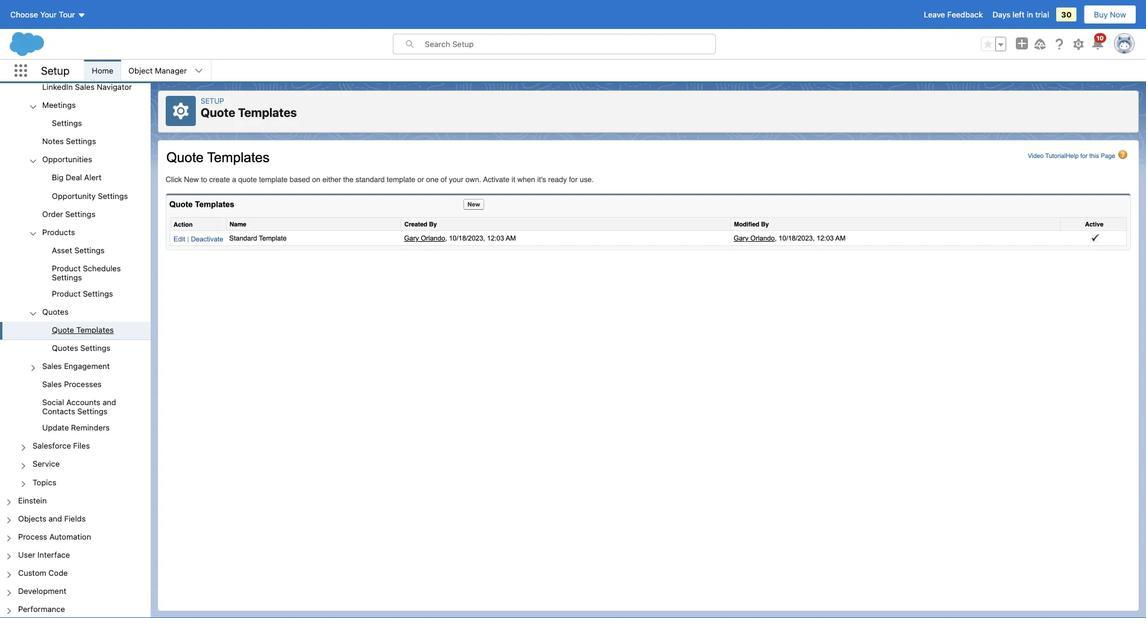 Task type: vqa. For each thing, say whether or not it's contained in the screenshot.
NAME 'button'
no



Task type: describe. For each thing, give the bounding box(es) containing it.
object manager link
[[121, 60, 194, 81]]

templates inside tree item
[[76, 325, 114, 334]]

sales inside "linkedin sales navigator" link
[[75, 82, 95, 91]]

opportunities link
[[42, 155, 92, 166]]

settings inside product schedules settings
[[52, 273, 82, 282]]

user interface link
[[18, 550, 70, 561]]

order settings link
[[42, 209, 96, 220]]

notes settings link
[[42, 137, 96, 148]]

quote templates link
[[52, 325, 114, 336]]

navigator
[[97, 82, 132, 91]]

settings inside social accounts and contacts settings
[[77, 407, 108, 416]]

group containing asset settings
[[0, 242, 151, 303]]

home link
[[85, 60, 121, 81]]

0 horizontal spatial and
[[49, 514, 62, 523]]

opportunity settings link
[[52, 191, 128, 202]]

home
[[92, 66, 113, 75]]

buy now button
[[1084, 5, 1137, 24]]

meetings tree item
[[0, 97, 151, 133]]

and inside social accounts and contacts settings
[[103, 398, 116, 407]]

objects
[[18, 514, 46, 523]]

objects and fields link
[[18, 514, 86, 525]]

sales for engagement
[[42, 361, 62, 370]]

opportunities
[[42, 155, 92, 164]]

group containing quote templates
[[0, 322, 151, 358]]

opportunities tree item
[[0, 151, 151, 206]]

quotes for quotes settings
[[52, 343, 78, 352]]

opportunity
[[52, 191, 96, 200]]

quote templates
[[52, 325, 114, 334]]

10
[[1097, 34, 1105, 41]]

sales engagement link
[[42, 361, 110, 372]]

alert
[[84, 173, 102, 182]]

topics link
[[33, 477, 56, 488]]

trial
[[1036, 10, 1050, 19]]

sales engagement
[[42, 361, 110, 370]]

sales processes
[[42, 380, 102, 389]]

update
[[42, 423, 69, 432]]

sales for processes
[[42, 380, 62, 389]]

update reminders
[[42, 423, 110, 432]]

salesforce
[[33, 441, 71, 450]]

process automation
[[18, 532, 91, 541]]

sales processes link
[[42, 380, 102, 390]]

order settings
[[42, 209, 96, 218]]

meetings
[[42, 100, 76, 109]]

choose your tour button
[[10, 5, 87, 24]]

quote templates tree item
[[0, 322, 151, 340]]

accounts
[[66, 398, 100, 407]]

salesforce files
[[33, 441, 90, 450]]

quote inside setup quote templates
[[201, 105, 235, 119]]

einstein link
[[18, 496, 47, 506]]

service link
[[33, 459, 60, 470]]

linkedin
[[42, 82, 73, 91]]

feedback
[[948, 10, 984, 19]]

big deal alert link
[[52, 173, 102, 184]]

buy now
[[1095, 10, 1127, 19]]

schedules
[[83, 264, 121, 273]]

in
[[1027, 10, 1034, 19]]

linkedin sales navigator link
[[42, 82, 132, 93]]

settings for asset
[[74, 245, 105, 254]]

custom code link
[[18, 568, 68, 579]]

settings for notes
[[66, 137, 96, 146]]

now
[[1111, 10, 1127, 19]]

setup link
[[201, 96, 224, 105]]

order
[[42, 209, 63, 218]]

salesforce files link
[[33, 441, 90, 452]]

interface
[[37, 550, 70, 559]]

meetings link
[[42, 100, 76, 111]]

setup for setup
[[41, 64, 70, 77]]

big
[[52, 173, 64, 182]]

opportunity settings
[[52, 191, 128, 200]]

product for product schedules settings
[[52, 264, 81, 273]]

your
[[40, 10, 57, 19]]

engagement
[[64, 361, 110, 370]]



Task type: locate. For each thing, give the bounding box(es) containing it.
user interface
[[18, 550, 70, 559]]

and up process automation
[[49, 514, 62, 523]]

product inside product schedules settings
[[52, 264, 81, 273]]

products tree item
[[0, 224, 151, 303]]

object
[[129, 66, 153, 75]]

settings inside product settings link
[[83, 289, 113, 298]]

and
[[103, 398, 116, 407], [49, 514, 62, 523]]

big deal alert
[[52, 173, 102, 182]]

process
[[18, 532, 47, 541]]

contacts
[[42, 407, 75, 416]]

0 vertical spatial and
[[103, 398, 116, 407]]

setup inside setup quote templates
[[201, 96, 224, 105]]

tour
[[59, 10, 75, 19]]

1 vertical spatial quotes
[[52, 343, 78, 352]]

sales up sales processes
[[42, 361, 62, 370]]

development
[[18, 586, 66, 595]]

leave feedback link
[[924, 10, 984, 19]]

1 vertical spatial setup
[[201, 96, 224, 105]]

quote down the quotes "link"
[[52, 325, 74, 334]]

settings for order
[[65, 209, 96, 218]]

quotes up quote templates tree item
[[42, 307, 69, 316]]

quotes settings
[[52, 343, 111, 352]]

settings up product settings
[[52, 273, 82, 282]]

choose
[[10, 10, 38, 19]]

0 vertical spatial quotes
[[42, 307, 69, 316]]

update reminders link
[[42, 423, 110, 434]]

fields
[[64, 514, 86, 523]]

product down asset at the top left
[[52, 264, 81, 273]]

10 button
[[1091, 33, 1107, 51]]

performance link
[[18, 604, 65, 615]]

group containing big deal alert
[[0, 169, 151, 206]]

quotes
[[42, 307, 69, 316], [52, 343, 78, 352]]

einstein
[[18, 496, 47, 505]]

1 horizontal spatial and
[[103, 398, 116, 407]]

1 horizontal spatial setup
[[201, 96, 224, 105]]

quote
[[201, 105, 235, 119], [52, 325, 74, 334]]

files
[[73, 441, 90, 450]]

1 vertical spatial sales
[[42, 361, 62, 370]]

settings for product
[[83, 289, 113, 298]]

quotes tree item
[[0, 303, 151, 358]]

quote down setup 'link'
[[201, 105, 235, 119]]

asset
[[52, 245, 72, 254]]

2 vertical spatial sales
[[42, 380, 62, 389]]

topics
[[33, 477, 56, 486]]

1 vertical spatial product
[[52, 289, 81, 298]]

settings inside the 'notes settings' link
[[66, 137, 96, 146]]

notes settings
[[42, 137, 96, 146]]

settings
[[52, 118, 82, 128], [66, 137, 96, 146], [98, 191, 128, 200], [65, 209, 96, 218], [74, 245, 105, 254], [52, 273, 82, 282], [83, 289, 113, 298], [80, 343, 111, 352], [77, 407, 108, 416]]

0 vertical spatial quote
[[201, 105, 235, 119]]

quote inside tree item
[[52, 325, 74, 334]]

performance
[[18, 604, 65, 613]]

settings up notes settings
[[52, 118, 82, 128]]

products
[[42, 227, 75, 236]]

settings inside opportunity settings link
[[98, 191, 128, 200]]

setup for setup quote templates
[[201, 96, 224, 105]]

0 horizontal spatial quote
[[52, 325, 74, 334]]

settings for quotes
[[80, 343, 111, 352]]

leave feedback
[[924, 10, 984, 19]]

0 vertical spatial templates
[[238, 105, 297, 119]]

1 horizontal spatial templates
[[238, 105, 297, 119]]

0 horizontal spatial templates
[[76, 325, 114, 334]]

sales up social
[[42, 380, 62, 389]]

days left in trial
[[993, 10, 1050, 19]]

quotes for the quotes "link"
[[42, 307, 69, 316]]

1 vertical spatial templates
[[76, 325, 114, 334]]

custom
[[18, 568, 46, 577]]

sales down home
[[75, 82, 95, 91]]

product settings link
[[52, 289, 113, 300]]

settings up schedules
[[74, 245, 105, 254]]

buy
[[1095, 10, 1108, 19]]

leave
[[924, 10, 946, 19]]

deal
[[66, 173, 82, 182]]

0 horizontal spatial setup
[[41, 64, 70, 77]]

1 horizontal spatial quote
[[201, 105, 235, 119]]

quotes down quote templates tree item
[[52, 343, 78, 352]]

social accounts and contacts settings
[[42, 398, 116, 416]]

settings up the reminders
[[77, 407, 108, 416]]

code
[[48, 568, 68, 577]]

product settings
[[52, 289, 113, 298]]

custom code
[[18, 568, 68, 577]]

1 vertical spatial and
[[49, 514, 62, 523]]

left
[[1013, 10, 1025, 19]]

sales inside sales engagement link
[[42, 361, 62, 370]]

product schedules settings
[[52, 264, 121, 282]]

object manager
[[129, 66, 187, 75]]

days
[[993, 10, 1011, 19]]

settings down alert
[[98, 191, 128, 200]]

sales inside sales processes link
[[42, 380, 62, 389]]

products link
[[42, 227, 75, 238]]

settings inside quotes settings link
[[80, 343, 111, 352]]

process automation link
[[18, 532, 91, 543]]

2 product from the top
[[52, 289, 81, 298]]

templates
[[238, 105, 297, 119], [76, 325, 114, 334]]

setup quote templates
[[201, 96, 297, 119]]

Search Setup text field
[[425, 34, 716, 54]]

settings for opportunity
[[98, 191, 128, 200]]

product for product settings
[[52, 289, 81, 298]]

objects and fields
[[18, 514, 86, 523]]

1 product from the top
[[52, 264, 81, 273]]

0 vertical spatial product
[[52, 264, 81, 273]]

service
[[33, 459, 60, 468]]

development link
[[18, 586, 66, 597]]

30
[[1062, 10, 1072, 19]]

settings down opportunity
[[65, 209, 96, 218]]

choose your tour
[[10, 10, 75, 19]]

social
[[42, 398, 64, 407]]

sales
[[75, 82, 95, 91], [42, 361, 62, 370], [42, 380, 62, 389]]

product
[[52, 264, 81, 273], [52, 289, 81, 298]]

reminders
[[71, 423, 110, 432]]

product up the quotes "link"
[[52, 289, 81, 298]]

settings inside order settings link
[[65, 209, 96, 218]]

notes
[[42, 137, 64, 146]]

settings link
[[52, 118, 82, 129]]

user
[[18, 550, 35, 559]]

processes
[[64, 380, 102, 389]]

settings up engagement on the bottom
[[80, 343, 111, 352]]

0 vertical spatial setup
[[41, 64, 70, 77]]

templates inside setup quote templates
[[238, 105, 297, 119]]

quotes settings link
[[52, 343, 111, 354]]

linkedin sales navigator
[[42, 82, 132, 91]]

quotes link
[[42, 307, 69, 318]]

settings down settings link
[[66, 137, 96, 146]]

1 vertical spatial quote
[[52, 325, 74, 334]]

0 vertical spatial sales
[[75, 82, 95, 91]]

product schedules settings link
[[52, 264, 151, 282]]

asset settings link
[[52, 245, 105, 256]]

group
[[0, 0, 151, 492], [0, 0, 151, 438], [982, 37, 1007, 51], [0, 169, 151, 206], [0, 242, 151, 303], [0, 322, 151, 358]]

settings down product schedules settings link at the top left of the page
[[83, 289, 113, 298]]

manager
[[155, 66, 187, 75]]

settings inside asset settings link
[[74, 245, 105, 254]]

asset settings
[[52, 245, 105, 254]]

automation
[[49, 532, 91, 541]]

and right 'accounts'
[[103, 398, 116, 407]]

settings inside meetings tree item
[[52, 118, 82, 128]]



